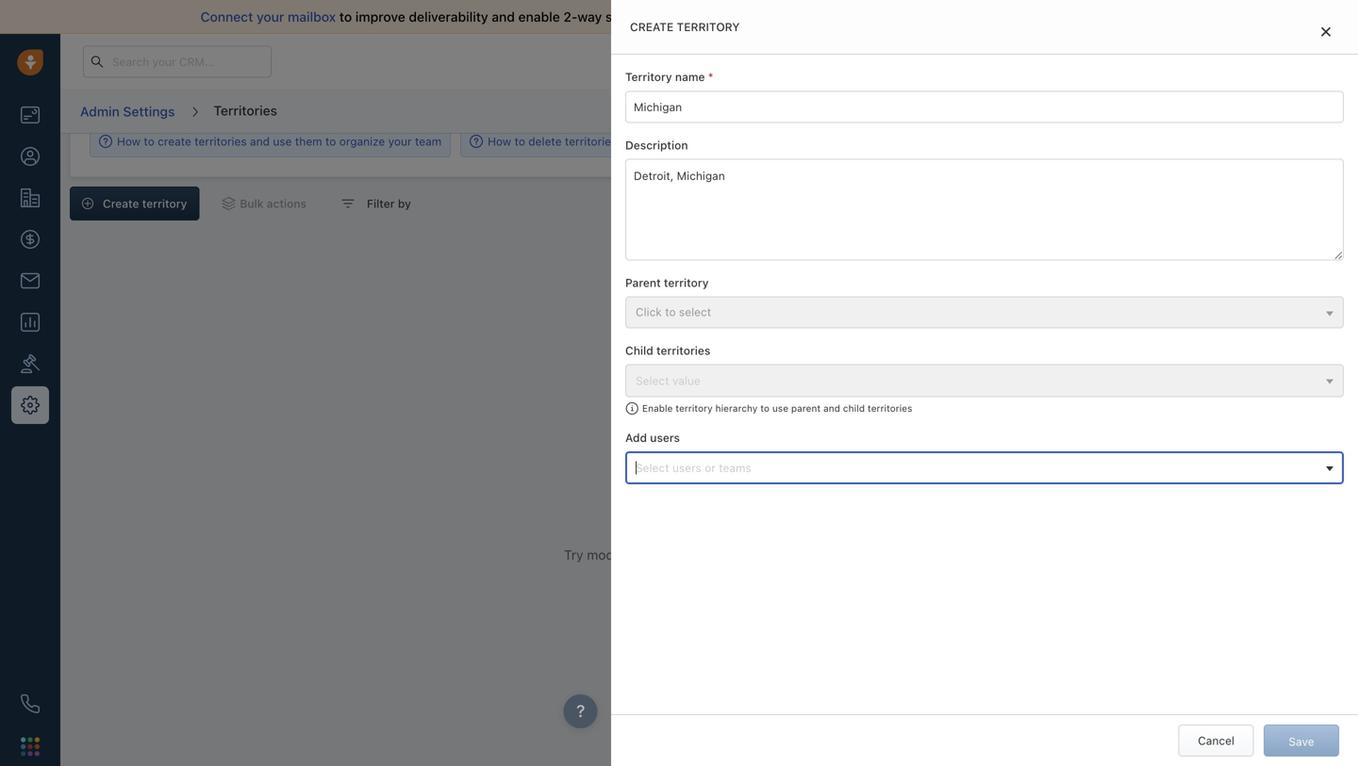 Task type: vqa. For each thing, say whether or not it's contained in the screenshot.
the roles
no



Task type: locate. For each thing, give the bounding box(es) containing it.
1 horizontal spatial container_wx8msf4aqz5i3rn1 image
[[470, 135, 483, 148]]

2 vertical spatial and
[[823, 403, 840, 414]]

21
[[939, 55, 951, 67]]

how to create territories and use them to organize your team
[[117, 135, 442, 148]]

create up the territory
[[630, 20, 674, 33]]

0 horizontal spatial create
[[103, 197, 139, 210]]

1 horizontal spatial and
[[492, 9, 515, 25]]

and left child
[[823, 403, 840, 414]]

territories right delete
[[565, 135, 617, 148]]

dialog containing create territory
[[611, 0, 1358, 767]]

organize
[[339, 135, 385, 148]]

enable
[[518, 9, 560, 25]]

create down admin settings link at the top
[[103, 197, 139, 210]]

use left "them" on the left top
[[273, 135, 292, 148]]

0 horizontal spatial container_wx8msf4aqz5i3rn1 image
[[99, 135, 112, 148]]

container_wx8msf4aqz5i3rn1 image left filter
[[341, 197, 355, 210]]

try modifying your filters, or add a new territory
[[564, 548, 854, 563]]

your left filters,
[[651, 548, 678, 563]]

click to select button
[[625, 297, 1344, 329]]

filter by
[[367, 197, 411, 210]]

0 horizontal spatial your
[[257, 9, 284, 25]]

create territory button
[[70, 187, 199, 221]]

enable
[[642, 403, 673, 414]]

email
[[654, 9, 687, 25]]

add
[[739, 548, 762, 563]]

2 horizontal spatial your
[[651, 548, 678, 563]]

how inside 'link'
[[488, 135, 511, 148]]

connect your mailbox link
[[200, 9, 339, 25]]

territories
[[195, 135, 247, 148], [565, 135, 617, 148], [656, 344, 711, 358], [868, 403, 912, 414]]

create territory
[[630, 20, 740, 33], [103, 197, 187, 210]]

modifying
[[587, 548, 647, 563]]

your trial ends in 21 days
[[853, 55, 977, 67]]

container_wx8msf4aqz5i3rn1 image right team
[[470, 135, 483, 148]]

container_wx8msf4aqz5i3rn1 image down admin
[[99, 135, 112, 148]]

0 vertical spatial create territory
[[630, 20, 740, 33]]

1 vertical spatial your
[[388, 135, 412, 148]]

0 vertical spatial and
[[492, 9, 515, 25]]

container_wx8msf4aqz5i3rn1 image down admin
[[82, 198, 93, 209]]

0 horizontal spatial how
[[117, 135, 141, 148]]

parent
[[625, 276, 661, 289]]

to
[[339, 9, 352, 25], [144, 135, 154, 148], [325, 135, 336, 148], [515, 135, 525, 148], [665, 306, 676, 319], [760, 403, 770, 414]]

how down admin settings link at the top
[[117, 135, 141, 148]]

delete
[[528, 135, 562, 148]]

create
[[630, 20, 674, 33], [103, 197, 139, 210]]

how to delete territories
[[488, 135, 617, 148]]

and
[[492, 9, 515, 25], [250, 135, 270, 148], [823, 403, 840, 414]]

plans
[[1056, 55, 1086, 68]]

try
[[564, 548, 583, 563]]

properties image
[[21, 355, 40, 373]]

container_wx8msf4aqz5i3rn1 image
[[470, 135, 483, 148], [82, 198, 93, 209]]

in
[[928, 55, 936, 67]]

1 horizontal spatial create
[[630, 20, 674, 33]]

team
[[415, 135, 442, 148]]

create territory up name
[[630, 20, 740, 33]]

filter
[[367, 197, 395, 210]]

container_wx8msf4aqz5i3rn1 image inside how to delete territories 'link'
[[470, 135, 483, 148]]

filters,
[[681, 548, 720, 563]]

1 horizontal spatial container_wx8msf4aqz5i3rn1 image
[[341, 197, 355, 210]]

2 how from the left
[[488, 135, 511, 148]]

a
[[766, 548, 773, 563]]

1 vertical spatial create territory
[[103, 197, 187, 210]]

0 vertical spatial container_wx8msf4aqz5i3rn1 image
[[99, 135, 112, 148]]

2 vertical spatial your
[[651, 548, 678, 563]]

territory
[[677, 20, 740, 33], [142, 197, 187, 210], [664, 276, 709, 289], [676, 403, 713, 414], [805, 548, 854, 563]]

1 horizontal spatial create territory
[[630, 20, 740, 33]]

territory name
[[625, 70, 705, 84]]

how left delete
[[488, 135, 511, 148]]

to left delete
[[515, 135, 525, 148]]

0 vertical spatial use
[[273, 135, 292, 148]]

your left mailbox
[[257, 9, 284, 25]]

add users
[[625, 431, 680, 445]]

description
[[625, 138, 688, 152]]

dialog
[[611, 0, 1358, 767]]

connect
[[200, 9, 253, 25]]

connect your mailbox to improve deliverability and enable 2-way sync of email conversations.
[[200, 9, 782, 25]]

1 horizontal spatial use
[[772, 403, 789, 414]]

use
[[273, 135, 292, 148], [772, 403, 789, 414]]

admin settings link
[[79, 97, 176, 127]]

container_wx8msf4aqz5i3rn1 image inside create territory "button"
[[82, 198, 93, 209]]

territory down create
[[142, 197, 187, 210]]

child territories
[[625, 344, 711, 358]]

1 vertical spatial create
[[103, 197, 139, 210]]

way
[[577, 9, 602, 25]]

phone image
[[21, 695, 40, 714]]

and left enable on the left
[[492, 9, 515, 25]]

0 horizontal spatial create territory
[[103, 197, 187, 210]]

container_wx8msf4aqz5i3rn1 image
[[99, 135, 112, 148], [341, 197, 355, 210]]

mailbox
[[288, 9, 336, 25]]

ends
[[901, 55, 925, 67]]

and down territories
[[250, 135, 270, 148]]

or
[[723, 548, 736, 563]]

2 horizontal spatial and
[[823, 403, 840, 414]]

territories down click to select
[[656, 344, 711, 358]]

improve
[[355, 9, 405, 25]]

parent
[[791, 403, 821, 414]]

conversations.
[[691, 9, 782, 25]]

to right "them" on the left top
[[325, 135, 336, 148]]

how for how to create territories and use them to organize your team
[[117, 135, 141, 148]]

hierarchy
[[715, 403, 758, 414]]

1 vertical spatial container_wx8msf4aqz5i3rn1 image
[[341, 197, 355, 210]]

territory up name
[[677, 20, 740, 33]]

child
[[843, 403, 865, 414]]

1 horizontal spatial your
[[388, 135, 412, 148]]

0 horizontal spatial and
[[250, 135, 270, 148]]

admin settings
[[80, 104, 175, 119]]

territory up select
[[664, 276, 709, 289]]

and for enable
[[823, 403, 840, 414]]

how
[[117, 135, 141, 148], [488, 135, 511, 148]]

1 vertical spatial container_wx8msf4aqz5i3rn1 image
[[82, 198, 93, 209]]

1 horizontal spatial how
[[488, 135, 511, 148]]

1 vertical spatial use
[[772, 403, 789, 414]]

Like 'Michigan' text field
[[625, 91, 1344, 123]]

your
[[257, 9, 284, 25], [388, 135, 412, 148], [651, 548, 678, 563]]

and for connect
[[492, 9, 515, 25]]

create territory inside "button"
[[103, 197, 187, 210]]

1 how from the left
[[117, 135, 141, 148]]

0 horizontal spatial container_wx8msf4aqz5i3rn1 image
[[82, 198, 93, 209]]

0 vertical spatial your
[[257, 9, 284, 25]]

use left parent
[[772, 403, 789, 414]]

0 vertical spatial container_wx8msf4aqz5i3rn1 image
[[470, 135, 483, 148]]

territory
[[625, 70, 672, 84]]

<span class=" ">close</span> image
[[1321, 26, 1331, 37]]

create territory down create
[[103, 197, 187, 210]]

your
[[853, 55, 876, 67]]

phone element
[[11, 686, 49, 723]]

your left team
[[388, 135, 412, 148]]

to right click
[[665, 306, 676, 319]]

Search territories text field
[[1066, 187, 1349, 219]]



Task type: describe. For each thing, give the bounding box(es) containing it.
your inside how to create territories and use them to organize your team link
[[388, 135, 412, 148]]

to right mailbox
[[339, 9, 352, 25]]

Select users or teams search field
[[631, 459, 1320, 478]]

Select value search field
[[631, 371, 1320, 391]]

add
[[625, 431, 647, 445]]

them
[[295, 135, 322, 148]]

to inside 'link'
[[515, 135, 525, 148]]

container_wx8msf4aqz5i3rn1 image for create territory
[[82, 198, 93, 209]]

territory right enable
[[676, 403, 713, 414]]

by
[[398, 197, 411, 210]]

to left create
[[144, 135, 154, 148]]

trial
[[879, 55, 898, 67]]

Search your CRM... text field
[[83, 46, 272, 78]]

to inside button
[[665, 306, 676, 319]]

freshworks switcher image
[[21, 738, 40, 757]]

2-
[[564, 9, 577, 25]]

name
[[675, 70, 705, 84]]

how to delete territories link
[[470, 133, 617, 150]]

container_wx8msf4aqz5i3rn1 image inside filter by 'button'
[[341, 197, 355, 210]]

cancel button
[[1179, 725, 1254, 757]]

click to select
[[636, 306, 711, 319]]

users
[[650, 431, 680, 445]]

child
[[625, 344, 653, 358]]

how to create territories and use them to organize your team link
[[99, 133, 442, 150]]

admin
[[80, 104, 120, 119]]

sync
[[606, 9, 635, 25]]

territories
[[214, 103, 277, 118]]

explore plans
[[1012, 55, 1086, 68]]

how for how to delete territories
[[488, 135, 511, 148]]

explore
[[1012, 55, 1053, 68]]

new
[[777, 548, 802, 563]]

select
[[679, 306, 711, 319]]

deliverability
[[409, 9, 488, 25]]

explore plans link
[[1002, 50, 1096, 73]]

territory right new
[[805, 548, 854, 563]]

create inside "button"
[[103, 197, 139, 210]]

click
[[636, 306, 662, 319]]

cancel
[[1198, 735, 1235, 748]]

to right hierarchy
[[760, 403, 770, 414]]

container_wx8msf4aqz5i3rn1 image for how to delete territories
[[470, 135, 483, 148]]

0 horizontal spatial use
[[273, 135, 292, 148]]

1 vertical spatial and
[[250, 135, 270, 148]]

days
[[954, 55, 977, 67]]

territory inside "button"
[[142, 197, 187, 210]]

filter by button
[[329, 187, 423, 221]]

create
[[158, 135, 191, 148]]

0 vertical spatial create
[[630, 20, 674, 33]]

enable territory hierarchy to use parent and child territories
[[642, 403, 912, 414]]

Details like location and scope for business text field
[[625, 159, 1344, 261]]

settings
[[123, 104, 175, 119]]

container_wx8msf4aqz5i3rn1 image inside how to create territories and use them to organize your team link
[[99, 135, 112, 148]]

parent territory
[[625, 276, 709, 289]]

of
[[638, 9, 651, 25]]

territories right child
[[868, 403, 912, 414]]

territories inside 'link'
[[565, 135, 617, 148]]

territories down territories
[[195, 135, 247, 148]]



